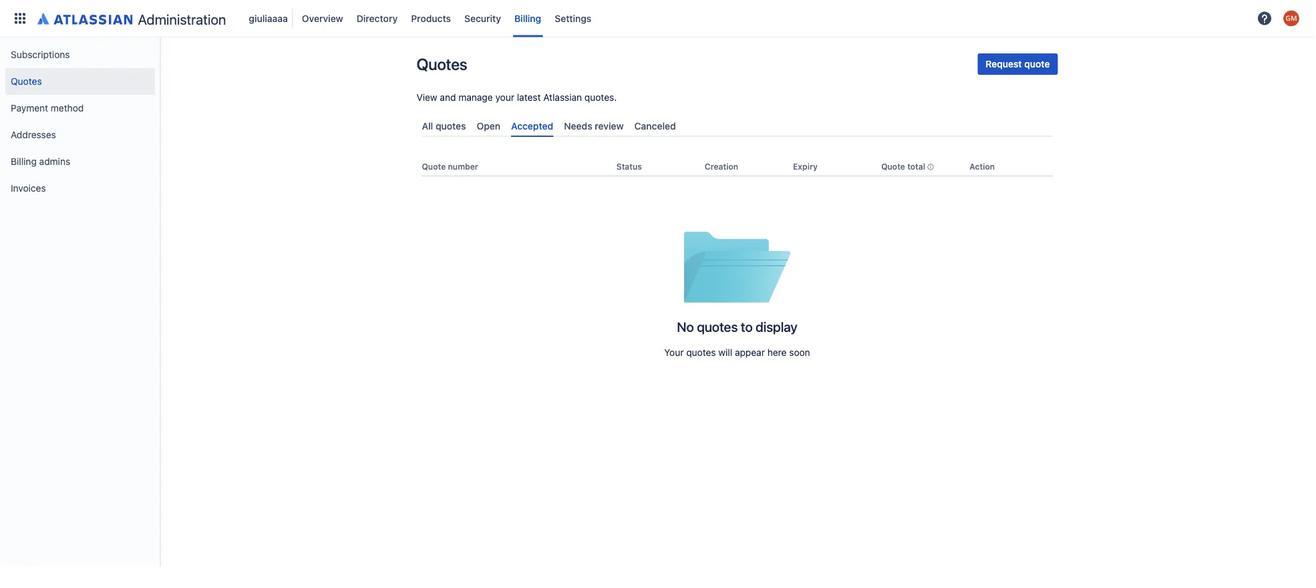 Task type: locate. For each thing, give the bounding box(es) containing it.
quotes right 'all' in the top of the page
[[436, 120, 466, 131]]

1 vertical spatial quotes
[[697, 319, 738, 335]]

billing right security
[[515, 13, 542, 24]]

products
[[411, 13, 451, 24]]

open
[[477, 120, 501, 131]]

payment method link
[[5, 95, 155, 122]]

creation
[[705, 162, 739, 172]]

action
[[970, 162, 995, 172]]

2 quote from the left
[[882, 162, 906, 172]]

group containing subscriptions
[[5, 37, 155, 206]]

administration banner
[[0, 0, 1315, 37]]

atlassian image
[[37, 10, 133, 26], [37, 10, 133, 26]]

help image
[[1257, 10, 1273, 26]]

directory
[[357, 13, 398, 24]]

quotes for no
[[697, 319, 738, 335]]

2 vertical spatial quotes
[[687, 347, 716, 358]]

payment method
[[11, 103, 84, 114]]

overview
[[302, 13, 343, 24]]

switch to... image
[[12, 10, 28, 26]]

billing
[[515, 13, 542, 24], [11, 156, 37, 167]]

administration
[[138, 11, 226, 28]]

0 horizontal spatial quote
[[422, 162, 446, 172]]

1 horizontal spatial quotes
[[417, 55, 468, 74]]

overview link
[[298, 8, 347, 29]]

1 vertical spatial quotes
[[11, 76, 42, 87]]

view
[[417, 92, 438, 103]]

quotes
[[436, 120, 466, 131], [697, 319, 738, 335], [687, 347, 716, 358]]

invoices link
[[5, 175, 155, 202]]

1 quote from the left
[[422, 162, 446, 172]]

quotes up will
[[697, 319, 738, 335]]

giuliaaaa
[[249, 13, 288, 24]]

will
[[719, 347, 733, 358]]

canceled
[[635, 120, 676, 131]]

billing up 'invoices'
[[11, 156, 37, 167]]

quotes for your
[[687, 347, 716, 358]]

products link
[[407, 8, 455, 29]]

group
[[5, 37, 155, 206]]

quotes up the and
[[417, 55, 468, 74]]

0 horizontal spatial quotes
[[11, 76, 42, 87]]

tab list containing all quotes
[[417, 115, 1058, 137]]

review
[[595, 120, 624, 131]]

tab list
[[417, 115, 1058, 137]]

quotes left will
[[687, 347, 716, 358]]

your
[[665, 347, 684, 358]]

1 horizontal spatial quote
[[882, 162, 906, 172]]

security link
[[461, 8, 505, 29]]

quotes.
[[585, 92, 617, 103]]

0 vertical spatial billing
[[515, 13, 542, 24]]

billing inside group
[[11, 156, 37, 167]]

quotes
[[417, 55, 468, 74], [11, 76, 42, 87]]

all quotes
[[422, 120, 466, 131]]

quote left the number
[[422, 162, 446, 172]]

quote
[[422, 162, 446, 172], [882, 162, 906, 172]]

0 vertical spatial quotes
[[436, 120, 466, 131]]

quote
[[1025, 58, 1050, 70]]

1 vertical spatial billing
[[11, 156, 37, 167]]

settings link
[[551, 8, 596, 29]]

needs
[[564, 120, 593, 131]]

quotes up payment
[[11, 76, 42, 87]]

0 horizontal spatial billing
[[11, 156, 37, 167]]

quotes link
[[5, 68, 155, 95]]

atlassian
[[544, 92, 582, 103]]

your profile and settings image
[[1284, 10, 1300, 26]]

addresses
[[11, 129, 56, 140]]

billing inside 'element'
[[515, 13, 542, 24]]

1 horizontal spatial billing
[[515, 13, 542, 24]]

quotes for all
[[436, 120, 466, 131]]

billing admins
[[11, 156, 70, 167]]

expiry
[[793, 162, 818, 172]]

quote left total on the top right
[[882, 162, 906, 172]]



Task type: vqa. For each thing, say whether or not it's contained in the screenshot.
Quote total Quote
yes



Task type: describe. For each thing, give the bounding box(es) containing it.
security
[[465, 13, 501, 24]]

and
[[440, 92, 456, 103]]

giuliaaaa button
[[245, 8, 293, 29]]

accepted
[[511, 120, 554, 131]]

soon
[[789, 347, 811, 358]]

request quote button
[[978, 53, 1058, 75]]

subscriptions link
[[5, 41, 155, 68]]

billing element
[[8, 0, 1253, 37]]

method
[[51, 103, 84, 114]]

quotes inside group
[[11, 76, 42, 87]]

quote number
[[422, 162, 478, 172]]

total
[[908, 162, 926, 172]]

admins
[[39, 156, 70, 167]]

0 vertical spatial quotes
[[417, 55, 468, 74]]

display
[[756, 319, 798, 335]]

to
[[741, 319, 753, 335]]

request
[[986, 58, 1022, 70]]

no quotes to display
[[677, 319, 798, 335]]

status
[[617, 162, 642, 172]]

number
[[448, 162, 478, 172]]

billing for billing admins
[[11, 156, 37, 167]]

subscriptions
[[11, 49, 70, 60]]

latest
[[517, 92, 541, 103]]

quote for quote number
[[422, 162, 446, 172]]

appear
[[735, 347, 765, 358]]

view and manage your latest atlassian quotes.
[[417, 92, 617, 103]]

no
[[677, 319, 694, 335]]

needs review
[[564, 120, 624, 131]]

payment
[[11, 103, 48, 114]]

request quote
[[986, 58, 1050, 70]]

settings
[[555, 13, 592, 24]]

billing for billing
[[515, 13, 542, 24]]

manage
[[459, 92, 493, 103]]

invoices
[[11, 183, 46, 194]]

quote for quote total
[[882, 162, 906, 172]]

here
[[768, 347, 787, 358]]

your
[[496, 92, 515, 103]]

administration link
[[32, 8, 232, 29]]

billing link
[[511, 8, 546, 29]]

addresses link
[[5, 122, 155, 148]]

directory link
[[353, 8, 402, 29]]

billing admins link
[[5, 148, 155, 175]]

all
[[422, 120, 433, 131]]

quote total
[[882, 162, 926, 172]]

your quotes will appear here soon
[[665, 347, 811, 358]]



